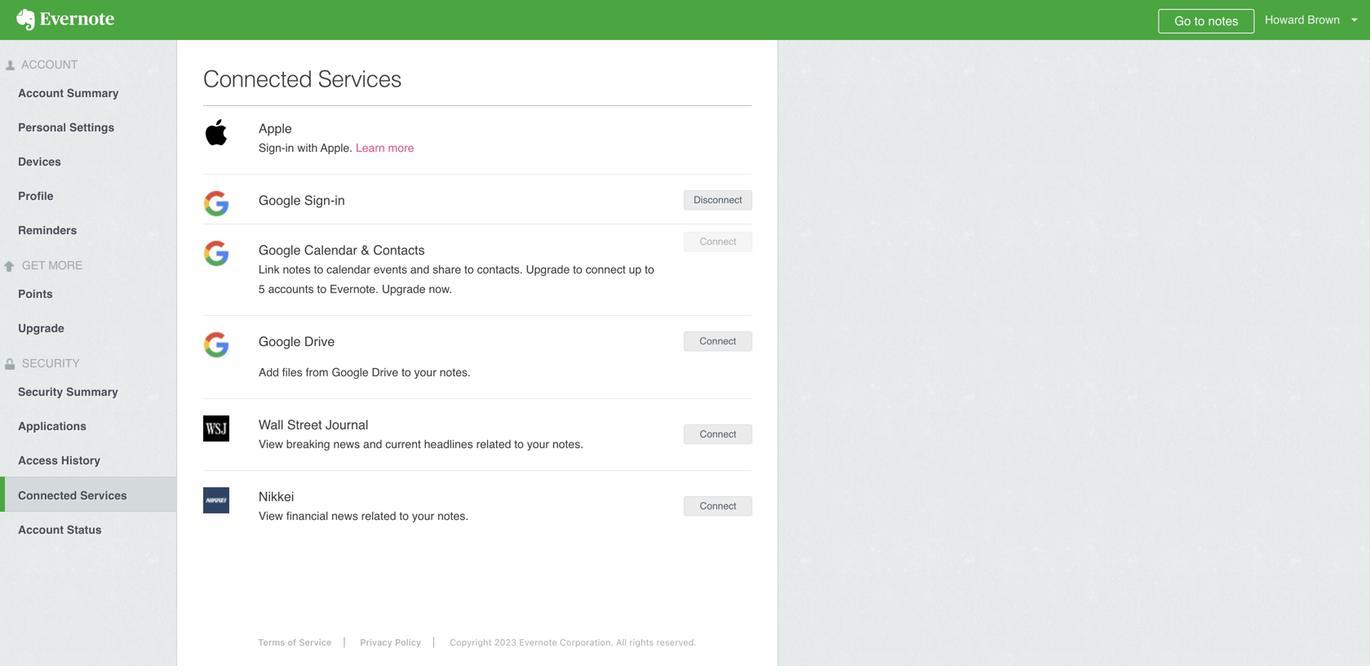 Task type: describe. For each thing, give the bounding box(es) containing it.
copyright
[[450, 637, 492, 648]]

files
[[282, 366, 303, 379]]

link
[[259, 263, 280, 276]]

&
[[361, 242, 370, 258]]

contacts
[[373, 242, 425, 258]]

evernote image
[[0, 9, 131, 31]]

status
[[67, 523, 102, 536]]

notes inside google calendar & contacts link notes to calendar events and share to contacts. upgrade to connect up to 5 accounts to evernote. upgrade now.
[[283, 263, 311, 276]]

news inside wall street journal view breaking news and current headlines related to your notes.
[[333, 438, 360, 451]]

terms
[[258, 637, 285, 648]]

apple
[[259, 121, 292, 136]]

1 vertical spatial services
[[80, 489, 127, 502]]

share
[[433, 263, 461, 276]]

1 horizontal spatial connected
[[203, 66, 312, 92]]

related inside nikkei view financial news related to your notes.
[[361, 509, 396, 522]]

your for nikkei
[[412, 509, 434, 522]]

to inside wall street journal view breaking news and current headlines related to your notes.
[[515, 438, 524, 451]]

to right the go
[[1195, 14, 1205, 28]]

policy
[[395, 637, 421, 648]]

account status
[[18, 523, 102, 536]]

terms of service
[[258, 637, 332, 648]]

privacy policy link
[[348, 637, 434, 648]]

breaking
[[286, 438, 330, 451]]

profile
[[18, 189, 54, 202]]

connected services link
[[5, 477, 176, 512]]

devices link
[[0, 144, 176, 178]]

devices
[[18, 155, 61, 168]]

account summary link
[[0, 75, 176, 109]]

apple sign-in with apple. learn more
[[259, 121, 414, 154]]

of
[[288, 637, 297, 648]]

google drive
[[259, 334, 335, 349]]

nikkei view financial news related to your notes.
[[259, 489, 469, 522]]

google sign-in
[[259, 193, 345, 208]]

more
[[388, 141, 414, 154]]

security summary link
[[0, 374, 176, 408]]

wall
[[259, 417, 284, 432]]

security for security
[[19, 357, 80, 370]]

google calendar & contacts link notes to calendar events and share to contacts. upgrade to connect up to 5 accounts to evernote. upgrade now.
[[259, 242, 655, 296]]

sign- for google
[[304, 193, 335, 208]]

rights
[[630, 637, 654, 648]]

financial
[[286, 509, 328, 522]]

notes. for nikkei
[[438, 509, 469, 522]]

accounts
[[268, 282, 314, 296]]

to right up
[[645, 263, 655, 276]]

privacy policy
[[360, 637, 421, 648]]

account for account
[[19, 58, 78, 71]]

your inside wall street journal view breaking news and current headlines related to your notes.
[[527, 438, 549, 451]]

account for account summary
[[18, 87, 64, 100]]

personal settings link
[[0, 109, 176, 144]]

google for google calendar & contacts link notes to calendar events and share to contacts. upgrade to connect up to 5 accounts to evernote. upgrade now.
[[259, 242, 301, 258]]

1 vertical spatial drive
[[372, 366, 399, 379]]

evernote
[[519, 637, 557, 648]]

in for apple sign-in with apple. learn more
[[285, 141, 294, 154]]

2023
[[495, 637, 517, 648]]

add files from google drive to your notes.
[[259, 366, 471, 379]]

service
[[299, 637, 332, 648]]

howard brown
[[1266, 13, 1341, 26]]

with
[[297, 141, 318, 154]]

applications
[[18, 420, 87, 433]]

calendar
[[327, 263, 371, 276]]

google for google sign-in
[[259, 193, 301, 208]]

0 vertical spatial services
[[318, 66, 402, 92]]

profile link
[[0, 178, 176, 212]]

privacy
[[360, 637, 393, 648]]

corporation.
[[560, 637, 614, 648]]

learn
[[356, 141, 385, 154]]

sign- for apple
[[259, 141, 285, 154]]

terms of service link
[[246, 637, 345, 648]]

account for account status
[[18, 523, 64, 536]]

headlines
[[424, 438, 473, 451]]

applications link
[[0, 408, 176, 442]]

go
[[1175, 14, 1192, 28]]

0 horizontal spatial connected
[[18, 489, 77, 502]]

apple.
[[321, 141, 353, 154]]

from
[[306, 366, 329, 379]]

personal
[[18, 121, 66, 134]]

and inside google calendar & contacts link notes to calendar events and share to contacts. upgrade to connect up to 5 accounts to evernote. upgrade now.
[[411, 263, 430, 276]]

0 vertical spatial upgrade
[[526, 263, 570, 276]]

copyright 2023 evernote corporation. all rights reserved.
[[450, 637, 697, 648]]

to down calendar
[[314, 263, 324, 276]]

view inside nikkei view financial news related to your notes.
[[259, 509, 283, 522]]

summary for account
[[67, 87, 119, 100]]

summary for security
[[66, 385, 118, 398]]

account status link
[[0, 512, 176, 546]]

access history
[[18, 454, 101, 467]]

go to notes
[[1175, 14, 1239, 28]]

personal settings
[[18, 121, 115, 134]]

more
[[48, 259, 83, 272]]

to right accounts
[[317, 282, 327, 296]]

access history link
[[0, 442, 176, 477]]

google right from
[[332, 366, 369, 379]]

5
[[259, 282, 265, 296]]



Task type: locate. For each thing, give the bounding box(es) containing it.
1 vertical spatial connected
[[18, 489, 77, 502]]

google
[[259, 193, 301, 208], [259, 242, 301, 258], [259, 334, 301, 349], [332, 366, 369, 379]]

go to notes link
[[1159, 9, 1255, 33]]

0 vertical spatial connected services
[[203, 66, 402, 92]]

1 vertical spatial news
[[332, 509, 358, 522]]

all
[[616, 637, 627, 648]]

1 view from the top
[[259, 438, 283, 451]]

sign- up calendar
[[304, 193, 335, 208]]

0 horizontal spatial related
[[361, 509, 396, 522]]

view down nikkei
[[259, 509, 283, 522]]

0 vertical spatial security
[[19, 357, 80, 370]]

google up add
[[259, 334, 301, 349]]

security summary
[[18, 385, 118, 398]]

2 horizontal spatial upgrade
[[526, 263, 570, 276]]

upgrade down 'events'
[[382, 282, 426, 296]]

None submit
[[684, 190, 753, 210], [684, 232, 753, 252], [684, 331, 753, 351], [684, 424, 753, 444], [684, 496, 753, 516], [684, 190, 753, 210], [684, 232, 753, 252], [684, 331, 753, 351], [684, 424, 753, 444], [684, 496, 753, 516]]

nikkei
[[259, 489, 294, 504]]

1 vertical spatial in
[[335, 193, 345, 208]]

1 vertical spatial account
[[18, 87, 64, 100]]

access
[[18, 454, 58, 467]]

in up calendar
[[335, 193, 345, 208]]

events
[[374, 263, 407, 276]]

to right headlines
[[515, 438, 524, 451]]

connected services up apple
[[203, 66, 402, 92]]

1 vertical spatial connected services
[[18, 489, 127, 502]]

1 horizontal spatial in
[[335, 193, 345, 208]]

up
[[629, 263, 642, 276]]

2 vertical spatial upgrade
[[18, 322, 64, 335]]

to
[[1195, 14, 1205, 28], [314, 263, 324, 276], [465, 263, 474, 276], [573, 263, 583, 276], [645, 263, 655, 276], [317, 282, 327, 296], [402, 366, 411, 379], [515, 438, 524, 451], [400, 509, 409, 522]]

account left status
[[18, 523, 64, 536]]

view down the wall
[[259, 438, 283, 451]]

1 horizontal spatial upgrade
[[382, 282, 426, 296]]

street
[[287, 417, 322, 432]]

your inside nikkei view financial news related to your notes.
[[412, 509, 434, 522]]

sign- inside apple sign-in with apple. learn more
[[259, 141, 285, 154]]

0 horizontal spatial sign-
[[259, 141, 285, 154]]

0 vertical spatial connected
[[203, 66, 312, 92]]

wall street journal view breaking news and current headlines related to your notes.
[[259, 417, 584, 451]]

history
[[61, 454, 101, 467]]

security up security summary
[[19, 357, 80, 370]]

1 vertical spatial your
[[527, 438, 549, 451]]

1 horizontal spatial related
[[476, 438, 511, 451]]

1 vertical spatial and
[[363, 438, 382, 451]]

news right financial
[[332, 509, 358, 522]]

learn more link
[[356, 141, 414, 154]]

to inside nikkei view financial news related to your notes.
[[400, 509, 409, 522]]

google up link
[[259, 242, 301, 258]]

reminders
[[18, 224, 77, 237]]

1 vertical spatial summary
[[66, 385, 118, 398]]

related
[[476, 438, 511, 451], [361, 509, 396, 522]]

services up account status link
[[80, 489, 127, 502]]

0 horizontal spatial connected services
[[18, 489, 127, 502]]

0 vertical spatial view
[[259, 438, 283, 451]]

0 horizontal spatial drive
[[304, 334, 335, 349]]

connected
[[203, 66, 312, 92], [18, 489, 77, 502]]

0 vertical spatial and
[[411, 263, 430, 276]]

connected services down history
[[18, 489, 127, 502]]

notes up accounts
[[283, 263, 311, 276]]

sign- down apple
[[259, 141, 285, 154]]

points link
[[0, 276, 176, 310]]

connected up apple
[[203, 66, 312, 92]]

and left share
[[411, 263, 430, 276]]

reserved.
[[657, 637, 697, 648]]

account
[[19, 58, 78, 71], [18, 87, 64, 100], [18, 523, 64, 536]]

drive up from
[[304, 334, 335, 349]]

notes. for add
[[440, 366, 471, 379]]

upgrade right contacts.
[[526, 263, 570, 276]]

to down current on the left of page
[[400, 509, 409, 522]]

brown
[[1308, 13, 1341, 26]]

connected services
[[203, 66, 402, 92], [18, 489, 127, 502]]

account up personal
[[18, 87, 64, 100]]

in for google sign-in
[[335, 193, 345, 208]]

1 vertical spatial sign-
[[304, 193, 335, 208]]

and left current on the left of page
[[363, 438, 382, 451]]

reminders link
[[0, 212, 176, 247]]

to right share
[[465, 263, 474, 276]]

sign-
[[259, 141, 285, 154], [304, 193, 335, 208]]

1 vertical spatial related
[[361, 509, 396, 522]]

upgrade down points at top left
[[18, 322, 64, 335]]

calendar
[[304, 242, 357, 258]]

evernote.
[[330, 282, 379, 296]]

security for security summary
[[18, 385, 63, 398]]

2 view from the top
[[259, 509, 283, 522]]

notes. inside nikkei view financial news related to your notes.
[[438, 509, 469, 522]]

0 vertical spatial news
[[333, 438, 360, 451]]

1 horizontal spatial services
[[318, 66, 402, 92]]

notes
[[1209, 14, 1239, 28], [283, 263, 311, 276]]

news inside nikkei view financial news related to your notes.
[[332, 509, 358, 522]]

security up the applications at the bottom of page
[[18, 385, 63, 398]]

notes.
[[440, 366, 471, 379], [553, 438, 584, 451], [438, 509, 469, 522]]

view inside wall street journal view breaking news and current headlines related to your notes.
[[259, 438, 283, 451]]

now.
[[429, 282, 452, 296]]

notes. inside wall street journal view breaking news and current headlines related to your notes.
[[553, 438, 584, 451]]

and inside wall street journal view breaking news and current headlines related to your notes.
[[363, 438, 382, 451]]

in left with
[[285, 141, 294, 154]]

add
[[259, 366, 279, 379]]

to left connect
[[573, 263, 583, 276]]

0 vertical spatial sign-
[[259, 141, 285, 154]]

0 vertical spatial related
[[476, 438, 511, 451]]

google inside google calendar & contacts link notes to calendar events and share to contacts. upgrade to connect up to 5 accounts to evernote. upgrade now.
[[259, 242, 301, 258]]

contacts.
[[477, 263, 523, 276]]

current
[[386, 438, 421, 451]]

1 summary from the top
[[67, 87, 119, 100]]

upgrade link
[[0, 310, 176, 345]]

summary up applications link
[[66, 385, 118, 398]]

notes right the go
[[1209, 14, 1239, 28]]

0 vertical spatial summary
[[67, 87, 119, 100]]

2 vertical spatial your
[[412, 509, 434, 522]]

1 vertical spatial notes.
[[553, 438, 584, 451]]

0 vertical spatial account
[[19, 58, 78, 71]]

drive
[[304, 334, 335, 349], [372, 366, 399, 379]]

2 vertical spatial notes.
[[438, 509, 469, 522]]

services up apple sign-in with apple. learn more
[[318, 66, 402, 92]]

google down with
[[259, 193, 301, 208]]

in inside apple sign-in with apple. learn more
[[285, 141, 294, 154]]

0 vertical spatial in
[[285, 141, 294, 154]]

google for google drive
[[259, 334, 301, 349]]

connected down access
[[18, 489, 77, 502]]

drive right from
[[372, 366, 399, 379]]

news
[[333, 438, 360, 451], [332, 509, 358, 522]]

1 vertical spatial view
[[259, 509, 283, 522]]

0 horizontal spatial upgrade
[[18, 322, 64, 335]]

journal
[[326, 417, 369, 432]]

your for add
[[414, 366, 437, 379]]

1 horizontal spatial and
[[411, 263, 430, 276]]

news down journal
[[333, 438, 360, 451]]

1 horizontal spatial sign-
[[304, 193, 335, 208]]

1 vertical spatial security
[[18, 385, 63, 398]]

services
[[318, 66, 402, 92], [80, 489, 127, 502]]

2 vertical spatial account
[[18, 523, 64, 536]]

connect
[[586, 263, 626, 276]]

0 horizontal spatial services
[[80, 489, 127, 502]]

1 vertical spatial notes
[[283, 263, 311, 276]]

0 vertical spatial notes
[[1209, 14, 1239, 28]]

view
[[259, 438, 283, 451], [259, 509, 283, 522]]

0 horizontal spatial in
[[285, 141, 294, 154]]

evernote link
[[0, 0, 131, 40]]

related inside wall street journal view breaking news and current headlines related to your notes.
[[476, 438, 511, 451]]

summary
[[67, 87, 119, 100], [66, 385, 118, 398]]

get more
[[19, 259, 83, 272]]

0 horizontal spatial notes
[[283, 263, 311, 276]]

related right headlines
[[476, 438, 511, 451]]

account up account summary
[[19, 58, 78, 71]]

1 horizontal spatial drive
[[372, 366, 399, 379]]

upgrade inside upgrade link
[[18, 322, 64, 335]]

related right financial
[[361, 509, 396, 522]]

points
[[18, 287, 53, 300]]

0 vertical spatial drive
[[304, 334, 335, 349]]

0 vertical spatial your
[[414, 366, 437, 379]]

1 horizontal spatial connected services
[[203, 66, 402, 92]]

in
[[285, 141, 294, 154], [335, 193, 345, 208]]

account summary
[[18, 87, 119, 100]]

0 horizontal spatial and
[[363, 438, 382, 451]]

get
[[22, 259, 45, 272]]

upgrade
[[526, 263, 570, 276], [382, 282, 426, 296], [18, 322, 64, 335]]

0 vertical spatial notes.
[[440, 366, 471, 379]]

1 vertical spatial upgrade
[[382, 282, 426, 296]]

2 summary from the top
[[66, 385, 118, 398]]

howard
[[1266, 13, 1305, 26]]

settings
[[69, 121, 115, 134]]

1 horizontal spatial notes
[[1209, 14, 1239, 28]]

summary up personal settings link
[[67, 87, 119, 100]]

to up wall street journal view breaking news and current headlines related to your notes.
[[402, 366, 411, 379]]

howard brown link
[[1262, 0, 1371, 40]]



Task type: vqa. For each thing, say whether or not it's contained in the screenshot.
the leftmost 'Connected'
yes



